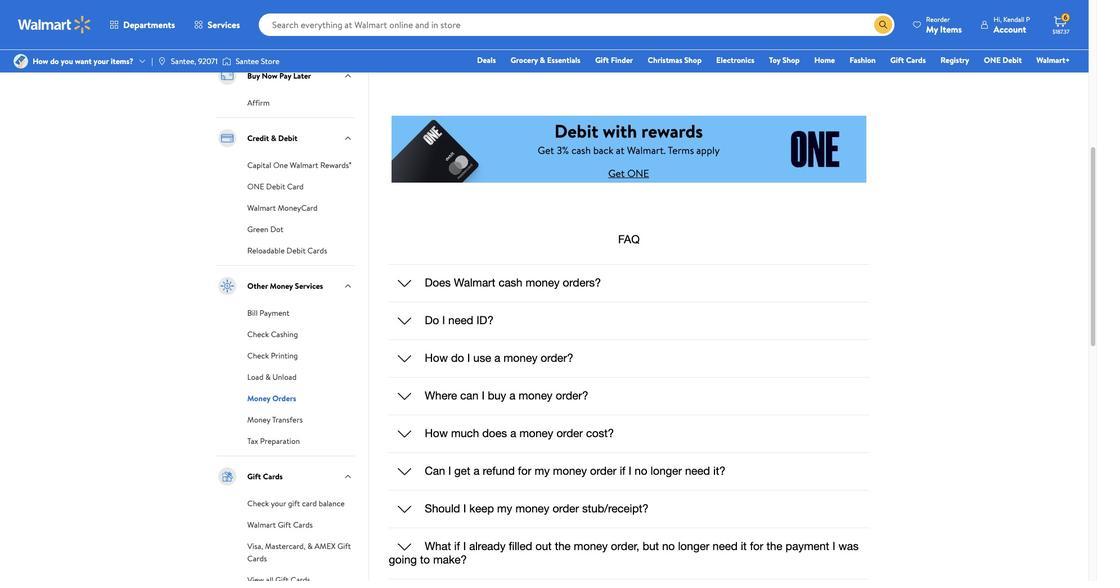 Task type: locate. For each thing, give the bounding box(es) containing it.
pay right now
[[279, 70, 291, 81]]

tax preparation
[[247, 436, 300, 447]]

walmart image
[[18, 16, 91, 34]]

one down walmart.
[[627, 167, 649, 181]]

 image
[[14, 54, 28, 69]]

debit up one
[[278, 133, 297, 144]]

walmart up green dot link
[[247, 202, 276, 214]]

store
[[261, 56, 279, 67]]

gift
[[288, 498, 300, 510]]

gift inside 'link'
[[595, 55, 609, 66]]

debit with rewards. get 3% cash back at walmart. terms apply. image
[[391, 107, 866, 192]]

how
[[33, 56, 48, 67]]

& inside grocery & essentials link
[[540, 55, 545, 66]]

 image for santee store
[[222, 56, 231, 67]]

1 check from the top
[[247, 329, 269, 340]]

rewards®
[[320, 160, 351, 171]]

walmart.
[[627, 144, 666, 158]]

gift right the amex on the left bottom of page
[[338, 541, 351, 552]]

1 horizontal spatial home
[[814, 55, 835, 66]]

account
[[994, 23, 1026, 35]]

get
[[538, 144, 554, 158], [608, 167, 625, 181]]

check
[[247, 329, 269, 340], [247, 350, 269, 362], [247, 498, 269, 510]]

0 horizontal spatial gift cards
[[247, 471, 283, 483]]

one for one debit
[[984, 55, 1001, 66]]

christmas
[[648, 55, 682, 66]]

services inside services dropdown button
[[208, 19, 240, 31]]

shop for toy shop
[[782, 55, 800, 66]]

santee
[[236, 56, 259, 67]]

debit left card in the top left of the page
[[266, 181, 285, 192]]

0 horizontal spatial home
[[302, 13, 323, 25]]

one down capital
[[247, 181, 264, 192]]

debit left with
[[554, 119, 598, 144]]

money
[[247, 13, 270, 25], [270, 281, 293, 292], [247, 393, 270, 404], [247, 414, 270, 426]]

fashion
[[850, 55, 876, 66]]

check cashing
[[247, 329, 298, 340]]

1 shop from the left
[[684, 55, 702, 66]]

tax
[[247, 436, 258, 447]]

at
[[616, 144, 625, 158]]

shop right toy
[[782, 55, 800, 66]]

0 horizontal spatial get
[[538, 144, 554, 158]]

walmart inside walmart gift cards link
[[247, 520, 276, 531]]

your right want
[[94, 56, 109, 67]]

cards down card
[[293, 520, 313, 531]]

& right credit
[[271, 133, 276, 144]]

walmart up card in the top left of the page
[[290, 160, 318, 171]]

check down 'bill'
[[247, 329, 269, 340]]

1 vertical spatial check
[[247, 350, 269, 362]]

& left the amex on the left bottom of page
[[307, 541, 313, 552]]

1 horizontal spatial your
[[271, 498, 286, 510]]

gift cards link
[[885, 54, 931, 66]]

money services home
[[247, 13, 323, 25]]

1 horizontal spatial shop
[[782, 55, 800, 66]]

toy shop link
[[764, 54, 805, 66]]

gift cards right fashion
[[890, 55, 926, 66]]

cards down visa,
[[247, 553, 267, 565]]

check cashing link
[[247, 328, 298, 340]]

 image right |
[[157, 57, 166, 66]]

check for check cashing
[[247, 329, 269, 340]]

2 horizontal spatial one
[[984, 55, 1001, 66]]

0 vertical spatial home
[[302, 13, 323, 25]]

pay
[[278, 35, 290, 46], [279, 70, 291, 81]]

dot
[[270, 224, 283, 235]]

cards inside "gift cards" link
[[906, 55, 926, 66]]

money for transfers
[[247, 414, 270, 426]]

1 horizontal spatial  image
[[222, 56, 231, 67]]

|
[[151, 56, 153, 67]]

debit down account
[[1003, 55, 1022, 66]]

bill
[[247, 308, 258, 319]]

buy now pay later
[[247, 70, 311, 81]]

& for essentials
[[540, 55, 545, 66]]

1 vertical spatial get
[[608, 167, 625, 181]]

 image
[[222, 56, 231, 67], [157, 57, 166, 66]]

one down account
[[984, 55, 1001, 66]]

0 horizontal spatial shop
[[684, 55, 702, 66]]

services inside money services home link
[[272, 13, 301, 25]]

visa, mastercard, & amex gift cards link
[[247, 540, 351, 565]]

load & unload link
[[247, 371, 297, 383]]

gift cards down tax preparation
[[247, 471, 283, 483]]

cards up check your gift card balance link
[[263, 471, 283, 483]]

walmart for walmart pay
[[247, 35, 276, 46]]

buy now pay later image
[[216, 65, 238, 87]]

check up the load
[[247, 350, 269, 362]]

walmart for walmart gift cards
[[247, 520, 276, 531]]

walmart inside capital one walmart rewards® link
[[290, 160, 318, 171]]

& inside load & unload link
[[265, 372, 271, 383]]

reorder
[[926, 14, 950, 24]]

my
[[926, 23, 938, 35]]

santee,
[[171, 56, 196, 67]]

check your gift card balance
[[247, 498, 345, 510]]

get down at
[[608, 167, 625, 181]]

0 vertical spatial your
[[94, 56, 109, 67]]

services
[[272, 13, 301, 25], [208, 19, 240, 31], [295, 281, 323, 292]]

check printing
[[247, 350, 298, 362]]

hi, kendall p account
[[994, 14, 1030, 35]]

green
[[247, 224, 268, 235]]

walmart inside walmart pay link
[[247, 35, 276, 46]]

2 check from the top
[[247, 350, 269, 362]]

0 vertical spatial gift cards
[[890, 55, 926, 66]]

0 horizontal spatial one
[[247, 181, 264, 192]]

one debit card
[[247, 181, 304, 192]]

& right grocery
[[540, 55, 545, 66]]

6
[[1064, 12, 1067, 22]]

gift
[[595, 55, 609, 66], [890, 55, 904, 66], [247, 471, 261, 483], [278, 520, 291, 531], [338, 541, 351, 552]]

kendall
[[1003, 14, 1025, 24]]

visa,
[[247, 541, 263, 552]]

check up walmart gift cards link
[[247, 498, 269, 510]]

1 horizontal spatial one
[[627, 167, 649, 181]]

affirm link
[[247, 96, 270, 108]]

santee store
[[236, 56, 279, 67]]

walmart gift cards link
[[247, 519, 313, 531]]

money up tax in the bottom of the page
[[247, 414, 270, 426]]

pay down money services home
[[278, 35, 290, 46]]

one
[[273, 160, 288, 171]]

credit & debit
[[247, 133, 297, 144]]

essentials
[[547, 55, 581, 66]]

&
[[540, 55, 545, 66], [271, 133, 276, 144], [265, 372, 271, 383], [307, 541, 313, 552]]

0 vertical spatial check
[[247, 329, 269, 340]]

cards down moneycard
[[308, 245, 327, 256]]

walmart inside "walmart moneycard" link
[[247, 202, 276, 214]]

walmart up santee store
[[247, 35, 276, 46]]

shop
[[684, 55, 702, 66], [782, 55, 800, 66]]

registry
[[941, 55, 969, 66]]

other money services image
[[216, 275, 238, 297]]

& right the load
[[265, 372, 271, 383]]

services up walmart pay link
[[272, 13, 301, 25]]

Search search field
[[259, 14, 895, 36]]

debit
[[1003, 55, 1022, 66], [554, 119, 598, 144], [278, 133, 297, 144], [266, 181, 285, 192], [287, 245, 306, 256]]

back
[[593, 144, 614, 158]]

grocery & essentials link
[[506, 54, 586, 66]]

payment
[[260, 308, 290, 319]]

capital one walmart rewards® link
[[247, 158, 351, 171]]

bill payment
[[247, 308, 290, 319]]

check for check printing
[[247, 350, 269, 362]]

walmart+ link
[[1032, 54, 1075, 66]]

0 vertical spatial get
[[538, 144, 554, 158]]

gift up mastercard,
[[278, 520, 291, 531]]

santee, 92071
[[171, 56, 218, 67]]

get left the 3%
[[538, 144, 554, 158]]

your
[[94, 56, 109, 67], [271, 498, 286, 510]]

rewards
[[641, 119, 703, 144]]

christmas shop
[[648, 55, 702, 66]]

debit right "reloadable"
[[287, 245, 306, 256]]

shop for christmas shop
[[684, 55, 702, 66]]

walmart up visa,
[[247, 520, 276, 531]]

gift inside visa, mastercard, & amex gift cards
[[338, 541, 351, 552]]

2 vertical spatial check
[[247, 498, 269, 510]]

cards left registry link
[[906, 55, 926, 66]]

services up 92071
[[208, 19, 240, 31]]

 image right 92071
[[222, 56, 231, 67]]

0 horizontal spatial  image
[[157, 57, 166, 66]]

money transfers link
[[247, 413, 303, 426]]

your left gift
[[271, 498, 286, 510]]

gift cards
[[890, 55, 926, 66], [247, 471, 283, 483]]

3 check from the top
[[247, 498, 269, 510]]

other money services
[[247, 281, 323, 292]]

walmart pay
[[247, 35, 290, 46]]

money down the load
[[247, 393, 270, 404]]

money orders link
[[247, 392, 296, 404]]

capital
[[247, 160, 271, 171]]

2 shop from the left
[[782, 55, 800, 66]]

toy
[[769, 55, 781, 66]]

0 vertical spatial pay
[[278, 35, 290, 46]]

check inside 'link'
[[247, 350, 269, 362]]

walmart
[[247, 35, 276, 46], [290, 160, 318, 171], [247, 202, 276, 214], [247, 520, 276, 531]]

& for unload
[[265, 372, 271, 383]]

money up walmart pay link
[[247, 13, 270, 25]]

shop right christmas
[[684, 55, 702, 66]]

gift left finder
[[595, 55, 609, 66]]



Task type: describe. For each thing, give the bounding box(es) containing it.
get one
[[608, 167, 649, 181]]

orders
[[272, 393, 296, 404]]

buy
[[247, 70, 260, 81]]

home link
[[809, 54, 840, 66]]

gift right gift cards icon
[[247, 471, 261, 483]]

balance
[[319, 498, 345, 510]]

preparation
[[260, 436, 300, 447]]

one debit link
[[979, 54, 1027, 66]]

3%
[[557, 144, 569, 158]]

gift right fashion link
[[890, 55, 904, 66]]

 image for santee, 92071
[[157, 57, 166, 66]]

bill payment link
[[247, 306, 290, 319]]

transfers
[[272, 414, 303, 426]]

money orders
[[247, 393, 296, 404]]

apply
[[696, 144, 720, 158]]

services button
[[185, 11, 250, 38]]

6 $187.37
[[1053, 12, 1070, 35]]

get one link
[[608, 167, 649, 181]]

services down reloadable debit cards
[[295, 281, 323, 292]]

0 horizontal spatial your
[[94, 56, 109, 67]]

how do you want your items?
[[33, 56, 133, 67]]

amex
[[315, 541, 336, 552]]

get inside debit with rewards get 3% cash back at walmart. terms apply
[[538, 144, 554, 158]]

credit
[[247, 133, 269, 144]]

debit with rewards get 3% cash back at walmart. terms apply
[[538, 119, 720, 158]]

debit inside debit with rewards get 3% cash back at walmart. terms apply
[[554, 119, 598, 144]]

92071
[[198, 56, 218, 67]]

items
[[940, 23, 962, 35]]

tax preparation link
[[247, 435, 300, 447]]

reloadable
[[247, 245, 285, 256]]

affirm
[[247, 97, 270, 108]]

one debit card link
[[247, 180, 304, 192]]

money right other
[[270, 281, 293, 292]]

credit & debit image
[[216, 127, 238, 149]]

walmart moneycard link
[[247, 201, 318, 214]]

cards inside reloadable debit cards link
[[308, 245, 327, 256]]

1 vertical spatial pay
[[279, 70, 291, 81]]

check printing link
[[247, 349, 298, 362]]

green dot link
[[247, 223, 283, 235]]

hi,
[[994, 14, 1002, 24]]

cards inside walmart gift cards link
[[293, 520, 313, 531]]

1 horizontal spatial get
[[608, 167, 625, 181]]

search icon image
[[879, 20, 888, 29]]

now
[[262, 70, 278, 81]]

load
[[247, 372, 263, 383]]

& for debit
[[271, 133, 276, 144]]

christmas shop link
[[643, 54, 707, 66]]

gift finder link
[[590, 54, 638, 66]]

1 horizontal spatial gift cards
[[890, 55, 926, 66]]

toy shop
[[769, 55, 800, 66]]

walmart for walmart moneycard
[[247, 202, 276, 214]]

reloadable debit cards link
[[247, 244, 327, 256]]

money for services
[[247, 13, 270, 25]]

departments
[[123, 19, 175, 31]]

printing
[[271, 350, 298, 362]]

with
[[603, 119, 637, 144]]

deals
[[477, 55, 496, 66]]

unload
[[273, 372, 297, 383]]

debit for one debit card
[[266, 181, 285, 192]]

money transfers
[[247, 414, 303, 426]]

one debit
[[984, 55, 1022, 66]]

cash
[[571, 144, 591, 158]]

electronics link
[[711, 54, 760, 66]]

mastercard,
[[265, 541, 306, 552]]

walmart pay link
[[247, 34, 290, 46]]

check your gift card balance link
[[247, 497, 345, 510]]

debit for reloadable debit cards
[[287, 245, 306, 256]]

& inside visa, mastercard, & amex gift cards
[[307, 541, 313, 552]]

moneycard
[[278, 202, 318, 214]]

other
[[247, 281, 268, 292]]

want
[[75, 56, 92, 67]]

one for one debit card
[[247, 181, 264, 192]]

capital one walmart rewards®
[[247, 160, 351, 171]]

$187.37
[[1053, 28, 1070, 35]]

card
[[302, 498, 317, 510]]

gift cards image
[[216, 466, 238, 488]]

1 vertical spatial home
[[814, 55, 835, 66]]

debit for one debit
[[1003, 55, 1022, 66]]

walmart gift cards
[[247, 520, 313, 531]]

money services home link
[[247, 12, 323, 25]]

do
[[50, 56, 59, 67]]

check for check your gift card balance
[[247, 498, 269, 510]]

you
[[61, 56, 73, 67]]

cards inside visa, mastercard, & amex gift cards
[[247, 553, 267, 565]]

Walmart Site-Wide search field
[[259, 14, 895, 36]]

money for orders
[[247, 393, 270, 404]]

grocery
[[511, 55, 538, 66]]

grocery & essentials
[[511, 55, 581, 66]]

registry link
[[936, 54, 974, 66]]

green dot
[[247, 224, 283, 235]]

departments button
[[100, 11, 185, 38]]

reorder my items
[[926, 14, 962, 35]]

1 vertical spatial your
[[271, 498, 286, 510]]

terms
[[668, 144, 694, 158]]

load & unload
[[247, 372, 297, 383]]

1 vertical spatial gift cards
[[247, 471, 283, 483]]

electronics
[[716, 55, 755, 66]]

walmart+
[[1037, 55, 1070, 66]]



Task type: vqa. For each thing, say whether or not it's contained in the screenshot.
95829
no



